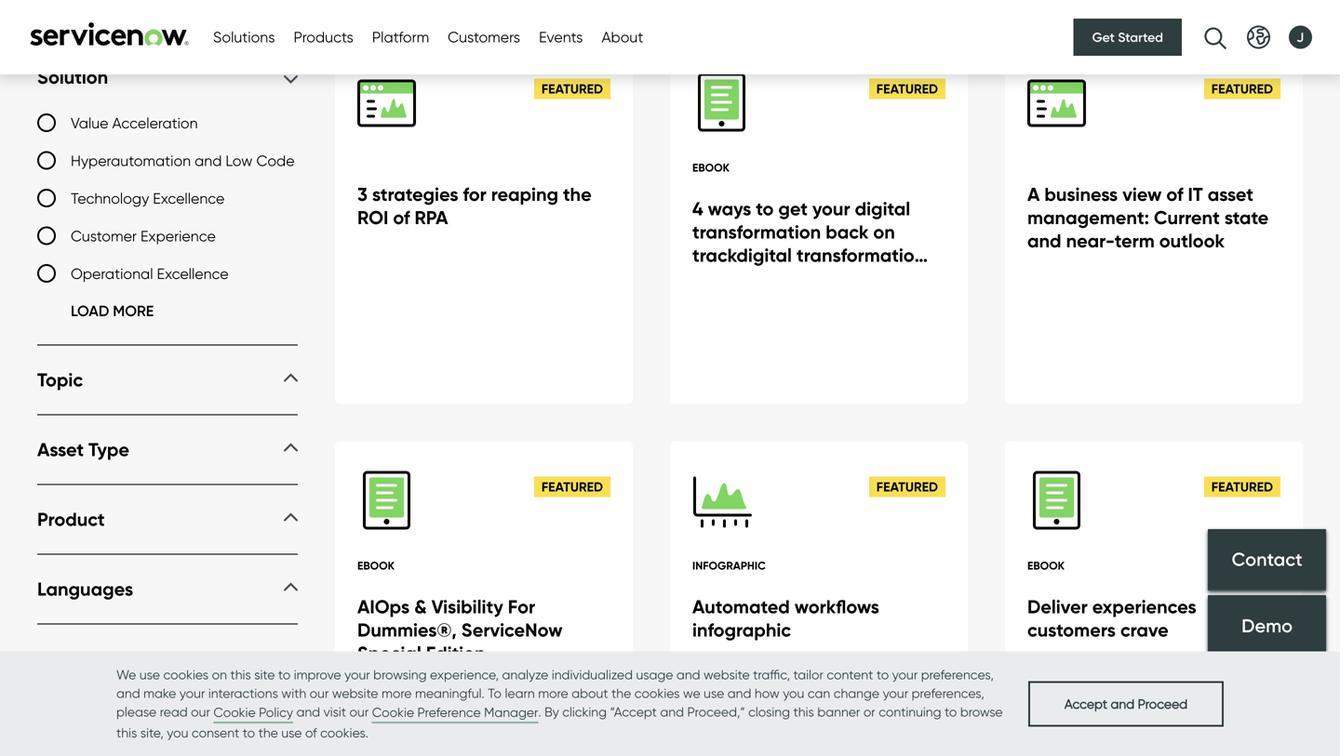 Task type: describe. For each thing, give the bounding box(es) containing it.
to down cookie policy link
[[243, 726, 255, 741]]

customer
[[71, 227, 137, 245]]

a
[[1028, 183, 1040, 206]]

0 vertical spatial back
[[826, 221, 869, 244]]

to right site
[[278, 667, 291, 683]]

the inside 3 strategies for reaping the roi of rpa
[[563, 183, 592, 206]]

improve
[[294, 667, 341, 683]]

experiences
[[1093, 596, 1197, 619]]

customers
[[1028, 619, 1116, 642]]

"accept
[[610, 705, 657, 720]]

languages
[[37, 578, 133, 601]]

get
[[779, 197, 808, 221]]

browsing
[[373, 667, 427, 683]]

make
[[143, 686, 176, 702]]

automated workflows infographic
[[693, 596, 880, 642]]

closing
[[749, 705, 790, 720]]

of inside . by clicking "accept and proceed," closing this banner or continuing to browse this site, you consent to the use of cookies.
[[305, 726, 317, 741]]

and inside a business view of it asset management: current state and near-term outlook
[[1028, 230, 1062, 253]]

&
[[414, 596, 427, 619]]

.
[[538, 705, 541, 720]]

visit
[[324, 705, 346, 720]]

of inside a business view of it asset management: current state and near-term outlook
[[1167, 183, 1184, 206]]

cookie policy link
[[213, 704, 293, 724]]

acceleration
[[112, 114, 198, 132]]

ebook for 4
[[693, 161, 730, 175]]

type
[[88, 438, 129, 462]]

and inside button
[[1111, 696, 1135, 712]]

the inside . by clicking "accept and proceed," closing this banner or continuing to browse this site, you consent to the use of cookies.
[[258, 726, 278, 741]]

platform button
[[372, 26, 429, 48]]

proceed,"
[[687, 705, 745, 720]]

started
[[1118, 29, 1164, 45]]

1 horizontal spatial our
[[310, 686, 329, 702]]

digital
[[855, 197, 911, 221]]

banner
[[818, 705, 860, 720]]

ebook for aiops
[[357, 560, 395, 573]]

clicking
[[562, 705, 607, 720]]

usage
[[636, 667, 673, 683]]

customers button
[[448, 26, 520, 48]]

consent
[[192, 726, 239, 741]]

3 strategies for reaping the roi of rpa
[[357, 183, 592, 230]]

we use cookies on this site to improve your browsing experience, analyze individualized usage and website traffic, tailor content to your preferences, and make your interactions with our website more meaningful. to learn more about the cookies we use and how you can change your preferences, please read our
[[116, 667, 994, 720]]

topic
[[37, 369, 83, 392]]

hyperautomation
[[71, 152, 191, 170]]

0 horizontal spatial our
[[191, 705, 210, 720]]

automated
[[693, 596, 790, 619]]

hyperautomation and low code
[[71, 152, 295, 170]]

transformation down digital
[[797, 244, 925, 267]]

1 horizontal spatial website
[[704, 667, 750, 683]]

for
[[463, 183, 487, 206]]

business
[[1045, 183, 1118, 206]]

excellence for operational excellence
[[157, 265, 229, 283]]

and inside 'cookie policy and visit our cookie preference manager'
[[296, 705, 320, 720]]

roi
[[357, 206, 388, 230]]

traffic,
[[753, 667, 790, 683]]

management:
[[1028, 206, 1150, 230]]

you inside we use cookies on this site to improve your browsing experience, analyze individualized usage and website traffic, tailor content to your preferences, and make your interactions with our website more meaningful. to learn more about the cookies we use and how you can change your preferences, please read our
[[783, 686, 805, 702]]

2 more from the left
[[538, 686, 568, 702]]

workflows
[[795, 596, 880, 619]]

asset
[[37, 438, 84, 462]]

outlook
[[1160, 230, 1225, 253]]

visibility
[[432, 596, 503, 619]]

events
[[539, 28, 583, 46]]

learn
[[505, 686, 535, 702]]

1 vertical spatial website
[[332, 686, 378, 702]]

site
[[254, 667, 275, 683]]

experience,
[[430, 667, 499, 683]]

refine by:
[[37, 0, 138, 28]]

load
[[71, 302, 109, 320]]

crave
[[1121, 619, 1169, 642]]

individualized
[[552, 667, 633, 683]]

proceed
[[1138, 696, 1188, 712]]

continuing
[[879, 705, 942, 720]]

1 vertical spatial this
[[794, 705, 814, 720]]

3
[[357, 183, 368, 206]]

events button
[[539, 26, 583, 48]]

low
[[226, 152, 253, 170]]

0 horizontal spatial this
[[116, 726, 137, 741]]

1 vertical spatial preferences,
[[912, 686, 985, 702]]

value acceleration
[[71, 114, 198, 132]]

transformation up track at the right of page
[[693, 221, 821, 244]]

dummies®,
[[357, 619, 457, 642]]

4 ways to get your digital transformation back on trackdigital transformation back on track
[[693, 197, 925, 291]]

this inside we use cookies on this site to improve your browsing experience, analyze individualized usage and website traffic, tailor content to your preferences, and make your interactions with our website more meaningful. to learn more about the cookies we use and how you can change your preferences, please read our
[[230, 667, 251, 683]]

solutions
[[213, 28, 275, 46]]

technology excellence
[[71, 189, 225, 208]]

products button
[[294, 26, 353, 48]]

rpa
[[415, 206, 448, 230]]

featured for automated workflows infographic
[[877, 479, 938, 495]]

featured for deliver experiences customers crave
[[1212, 479, 1273, 495]]

read
[[160, 705, 188, 720]]

trackdigital
[[693, 244, 792, 267]]

2 horizontal spatial use
[[704, 686, 724, 702]]

by
[[545, 705, 559, 720]]

edition
[[426, 642, 485, 666]]

contact link
[[1208, 530, 1326, 591]]

our inside 'cookie policy and visit our cookie preference manager'
[[350, 705, 369, 720]]

preference
[[418, 705, 481, 721]]

accept and proceed
[[1065, 696, 1188, 712]]

browse
[[960, 705, 1003, 720]]

your inside 4 ways to get your digital transformation back on trackdigital transformation back on track
[[813, 197, 850, 221]]

track
[[767, 267, 811, 291]]

servicenow
[[461, 619, 563, 642]]

accept and proceed button
[[1029, 682, 1224, 727]]

with
[[282, 686, 306, 702]]

and inside . by clicking "accept and proceed," closing this banner or continuing to browse this site, you consent to the use of cookies.
[[660, 705, 684, 720]]

technology
[[71, 189, 149, 208]]

interactions
[[208, 686, 278, 702]]



Task type: vqa. For each thing, say whether or not it's contained in the screenshot.
Visibility
yes



Task type: locate. For each thing, give the bounding box(es) containing it.
this down the can
[[794, 705, 814, 720]]

customer experience
[[71, 227, 216, 245]]

1 horizontal spatial back
[[826, 221, 869, 244]]

tailor
[[794, 667, 824, 683]]

aiops & visibility for dummies®, servicenow special edition
[[357, 596, 563, 666]]

of
[[1167, 183, 1184, 206], [393, 206, 410, 230], [305, 726, 317, 741]]

load more link
[[37, 300, 154, 323]]

1 horizontal spatial use
[[281, 726, 302, 741]]

website up visit
[[332, 686, 378, 702]]

excellence for technology excellence
[[153, 189, 225, 208]]

0 vertical spatial cookies
[[163, 667, 209, 683]]

1 vertical spatial use
[[704, 686, 724, 702]]

0 horizontal spatial the
[[258, 726, 278, 741]]

1 horizontal spatial this
[[230, 667, 251, 683]]

near-
[[1066, 230, 1115, 253]]

servicenow image
[[28, 22, 191, 46]]

contact
[[1232, 548, 1303, 571]]

to inside 4 ways to get your digital transformation back on trackdigital transformation back on track
[[756, 197, 774, 221]]

0 horizontal spatial more
[[382, 686, 412, 702]]

manager
[[484, 705, 538, 721]]

customers
[[448, 28, 520, 46]]

how
[[755, 686, 780, 702]]

0 horizontal spatial cookies
[[163, 667, 209, 683]]

1 horizontal spatial more
[[538, 686, 568, 702]]

this
[[230, 667, 251, 683], [794, 705, 814, 720], [116, 726, 137, 741]]

4
[[693, 197, 703, 221]]

the up "accept
[[612, 686, 631, 702]]

2 vertical spatial the
[[258, 726, 278, 741]]

1 more from the left
[[382, 686, 412, 702]]

code
[[256, 152, 295, 170]]

special
[[357, 642, 421, 666]]

of right roi
[[393, 206, 410, 230]]

back
[[826, 221, 869, 244], [693, 267, 736, 291]]

on
[[873, 221, 895, 244], [740, 267, 762, 291], [212, 667, 227, 683]]

product
[[37, 508, 105, 532]]

deliver
[[1028, 596, 1088, 619]]

by:
[[107, 0, 138, 28]]

of inside 3 strategies for reaping the roi of rpa
[[393, 206, 410, 230]]

2 horizontal spatial of
[[1167, 183, 1184, 206]]

1 horizontal spatial cookies
[[635, 686, 680, 702]]

get started
[[1092, 29, 1164, 45]]

reaping
[[491, 183, 559, 206]]

solutions button
[[213, 26, 275, 48]]

on inside we use cookies on this site to improve your browsing experience, analyze individualized usage and website traffic, tailor content to your preferences, and make your interactions with our website more meaningful. to learn more about the cookies we use and how you can change your preferences, please read our
[[212, 667, 227, 683]]

and
[[195, 152, 222, 170], [1028, 230, 1062, 253], [677, 667, 701, 683], [116, 686, 140, 702], [728, 686, 752, 702], [1111, 696, 1135, 712], [296, 705, 320, 720], [660, 705, 684, 720]]

transformation
[[693, 221, 821, 244], [797, 244, 925, 267]]

ways
[[708, 197, 751, 221]]

excellence down experience
[[157, 265, 229, 283]]

get started link
[[1074, 19, 1182, 56]]

use up make
[[139, 667, 160, 683]]

current
[[1154, 206, 1220, 230]]

use inside . by clicking "accept and proceed," closing this banner or continuing to browse this site, you consent to the use of cookies.
[[281, 726, 302, 741]]

our down improve
[[310, 686, 329, 702]]

1 horizontal spatial ebook
[[693, 161, 730, 175]]

0 vertical spatial website
[[704, 667, 750, 683]]

the inside we use cookies on this site to improve your browsing experience, analyze individualized usage and website traffic, tailor content to your preferences, and make your interactions with our website more meaningful. to learn more about the cookies we use and how you can change your preferences, please read our
[[612, 686, 631, 702]]

2 cookie from the left
[[372, 705, 414, 721]]

1 vertical spatial cookies
[[635, 686, 680, 702]]

featured for aiops & visibility for dummies®, servicenow special edition
[[542, 479, 603, 495]]

infographic
[[693, 619, 791, 642]]

0 horizontal spatial on
[[212, 667, 227, 683]]

1 vertical spatial on
[[740, 267, 762, 291]]

cookies up make
[[163, 667, 209, 683]]

the down policy
[[258, 726, 278, 741]]

asset type
[[37, 438, 129, 462]]

featured for 4 ways to get your digital transformation back on trackdigital transformation back on track
[[877, 81, 938, 97]]

0 vertical spatial use
[[139, 667, 160, 683]]

get
[[1092, 29, 1115, 45]]

1 horizontal spatial you
[[783, 686, 805, 702]]

products
[[294, 28, 353, 46]]

content
[[827, 667, 873, 683]]

back down ways
[[693, 267, 736, 291]]

ebook up deliver at bottom right
[[1028, 560, 1065, 573]]

about
[[572, 686, 608, 702]]

to up the "change"
[[877, 667, 889, 683]]

2 horizontal spatial this
[[794, 705, 814, 720]]

accept
[[1065, 696, 1108, 712]]

term
[[1115, 230, 1155, 253]]

0 vertical spatial you
[[783, 686, 805, 702]]

demo link
[[1208, 596, 1326, 657]]

the right reaping
[[563, 183, 592, 206]]

strategies
[[372, 183, 458, 206]]

excellence down hyperautomation and low code
[[153, 189, 225, 208]]

0 vertical spatial the
[[563, 183, 592, 206]]

aiops
[[357, 596, 410, 619]]

ebook up aiops
[[357, 560, 395, 573]]

website up proceed,"
[[704, 667, 750, 683]]

use up proceed,"
[[704, 686, 724, 702]]

our up the consent on the left of page
[[191, 705, 210, 720]]

load more
[[71, 302, 154, 320]]

1 horizontal spatial on
[[740, 267, 762, 291]]

demo
[[1242, 615, 1293, 638]]

1 vertical spatial you
[[167, 726, 188, 741]]

you down "read"
[[167, 726, 188, 741]]

1 horizontal spatial cookie
[[372, 705, 414, 721]]

our right visit
[[350, 705, 369, 720]]

1 vertical spatial excellence
[[157, 265, 229, 283]]

this up interactions
[[230, 667, 251, 683]]

cookie down browsing
[[372, 705, 414, 721]]

experience
[[140, 227, 216, 245]]

cookies
[[163, 667, 209, 683], [635, 686, 680, 702]]

2 horizontal spatial the
[[612, 686, 631, 702]]

cookie policy and visit our cookie preference manager
[[213, 705, 538, 721]]

to left browse at the right bottom of page
[[945, 705, 957, 720]]

of left cookies. on the left bottom of the page
[[305, 726, 317, 741]]

ebook
[[693, 161, 730, 175], [357, 560, 395, 573], [1028, 560, 1065, 573]]

2 horizontal spatial our
[[350, 705, 369, 720]]

1 horizontal spatial the
[[563, 183, 592, 206]]

of left it
[[1167, 183, 1184, 206]]

ebook for deliver
[[1028, 560, 1065, 573]]

analyze
[[502, 667, 549, 683]]

0 horizontal spatial cookie
[[213, 705, 256, 721]]

0 horizontal spatial of
[[305, 726, 317, 741]]

0 vertical spatial on
[[873, 221, 895, 244]]

back right get
[[826, 221, 869, 244]]

2 vertical spatial use
[[281, 726, 302, 741]]

about
[[602, 28, 644, 46]]

platform
[[372, 28, 429, 46]]

we
[[116, 667, 136, 683]]

use down policy
[[281, 726, 302, 741]]

this down please
[[116, 726, 137, 741]]

the
[[563, 183, 592, 206], [612, 686, 631, 702], [258, 726, 278, 741]]

more down browsing
[[382, 686, 412, 702]]

please
[[116, 705, 157, 720]]

cookie down interactions
[[213, 705, 256, 721]]

1 cookie from the left
[[213, 705, 256, 721]]

you inside . by clicking "accept and proceed," closing this banner or continuing to browse this site, you consent to the use of cookies.
[[167, 726, 188, 741]]

deliver experiences customers crave
[[1028, 596, 1197, 642]]

0 vertical spatial excellence
[[153, 189, 225, 208]]

0 horizontal spatial website
[[332, 686, 378, 702]]

1 horizontal spatial of
[[393, 206, 410, 230]]

1 vertical spatial back
[[693, 267, 736, 291]]

2 horizontal spatial on
[[873, 221, 895, 244]]

1 vertical spatial the
[[612, 686, 631, 702]]

view
[[1123, 183, 1162, 206]]

0 horizontal spatial back
[[693, 267, 736, 291]]

2 vertical spatial this
[[116, 726, 137, 741]]

2 vertical spatial on
[[212, 667, 227, 683]]

or
[[864, 705, 876, 720]]

to left get
[[756, 197, 774, 221]]

operational
[[71, 265, 153, 283]]

you down tailor
[[783, 686, 805, 702]]

your
[[813, 197, 850, 221], [345, 667, 370, 683], [892, 667, 918, 683], [179, 686, 205, 702], [883, 686, 909, 702]]

state
[[1225, 206, 1269, 230]]

cookies down the usage
[[635, 686, 680, 702]]

2 horizontal spatial ebook
[[1028, 560, 1065, 573]]

more up "by"
[[538, 686, 568, 702]]

0 horizontal spatial ebook
[[357, 560, 395, 573]]

we
[[683, 686, 701, 702]]

0 horizontal spatial you
[[167, 726, 188, 741]]

site,
[[140, 726, 164, 741]]

it
[[1188, 183, 1203, 206]]

0 vertical spatial preferences,
[[921, 667, 994, 683]]

ebook up 4
[[693, 161, 730, 175]]

. by clicking "accept and proceed," closing this banner or continuing to browse this site, you consent to the use of cookies.
[[116, 705, 1003, 741]]

operational excellence
[[71, 265, 229, 283]]

our
[[310, 686, 329, 702], [191, 705, 210, 720], [350, 705, 369, 720]]

0 vertical spatial this
[[230, 667, 251, 683]]

for
[[508, 596, 535, 619]]

0 horizontal spatial use
[[139, 667, 160, 683]]

cookies.
[[320, 726, 369, 741]]



